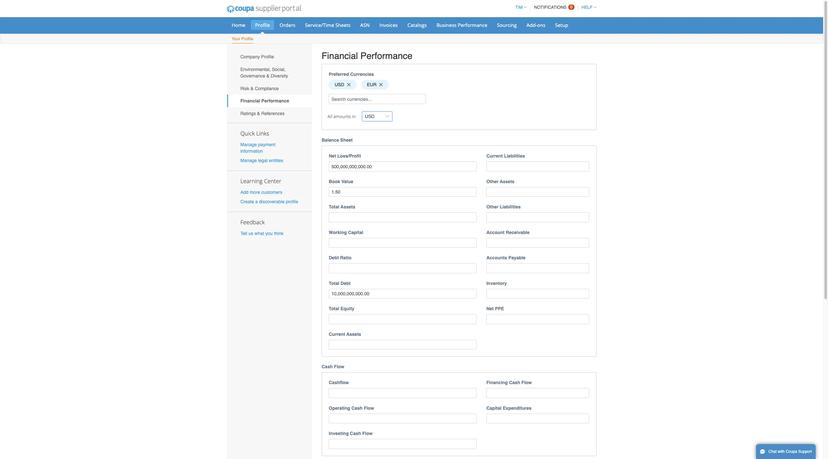 Task type: vqa. For each thing, say whether or not it's contained in the screenshot.
The Save
no



Task type: locate. For each thing, give the bounding box(es) containing it.
tell us what you think button
[[241, 230, 284, 237]]

1 vertical spatial assets
[[341, 205, 356, 210]]

cash right investing
[[350, 431, 361, 437]]

profile inside company profile link
[[261, 54, 274, 59]]

eur
[[367, 82, 377, 87]]

& for compliance
[[251, 86, 254, 91]]

net down balance
[[329, 154, 336, 159]]

1 horizontal spatial financial
[[322, 51, 358, 61]]

total
[[329, 205, 340, 210], [329, 281, 340, 286], [329, 306, 340, 312]]

total for total equity
[[329, 306, 340, 312]]

add more customers link
[[241, 190, 283, 195]]

Debt Ratio text field
[[329, 264, 477, 274]]

loss/profit
[[338, 154, 361, 159]]

manage up information
[[241, 142, 257, 147]]

& for references
[[257, 111, 260, 116]]

more
[[250, 190, 260, 195]]

0 vertical spatial manage
[[241, 142, 257, 147]]

& left diversity
[[267, 73, 270, 79]]

0 horizontal spatial financial performance
[[241, 98, 289, 104]]

debt left ratio
[[329, 255, 339, 261]]

other up account at the right bottom
[[487, 205, 499, 210]]

cash up cashflow
[[322, 365, 333, 370]]

1 total from the top
[[329, 205, 340, 210]]

Other Liabilities text field
[[487, 213, 590, 223]]

capital right working
[[348, 230, 364, 235]]

0 vertical spatial debt
[[329, 255, 339, 261]]

quick
[[241, 129, 255, 137]]

catalogs
[[408, 22, 427, 28]]

0 horizontal spatial &
[[251, 86, 254, 91]]

flow up cashflow
[[334, 365, 345, 370]]

cash right financing
[[510, 380, 521, 386]]

debt ratio
[[329, 255, 352, 261]]

business performance link
[[433, 20, 492, 30]]

chat
[[769, 450, 777, 454]]

performance
[[458, 22, 488, 28], [361, 51, 413, 61], [262, 98, 289, 104]]

risk & compliance link
[[227, 82, 312, 95]]

3 total from the top
[[329, 306, 340, 312]]

1 vertical spatial profile
[[242, 36, 254, 41]]

performance right the business
[[458, 22, 488, 28]]

quick links
[[241, 129, 269, 137]]

1 horizontal spatial financial performance
[[322, 51, 413, 61]]

current for current liabilities
[[487, 154, 503, 159]]

financial performance up the currencies
[[322, 51, 413, 61]]

capital left expenditures
[[487, 406, 502, 411]]

current assets
[[329, 332, 361, 337]]

current
[[487, 154, 503, 159], [329, 332, 345, 337]]

& inside environmental, social, governance & diversity
[[267, 73, 270, 79]]

1 horizontal spatial &
[[257, 111, 260, 116]]

profile down coupa supplier portal image
[[255, 22, 270, 28]]

create a discoverable profile link
[[241, 199, 298, 205]]

assets down current liabilities
[[500, 179, 515, 184]]

chat with coupa support button
[[757, 445, 817, 459]]

Financing Cash Flow text field
[[487, 389, 590, 398]]

risk & compliance
[[241, 86, 279, 91]]

flow right operating
[[364, 406, 374, 411]]

amounts
[[334, 114, 351, 119]]

all amounts in
[[328, 114, 356, 119]]

other up other liabilities
[[487, 179, 499, 184]]

total down debt ratio
[[329, 281, 340, 286]]

0 vertical spatial net
[[329, 154, 336, 159]]

assets
[[500, 179, 515, 184], [341, 205, 356, 210], [347, 332, 361, 337]]

asn link
[[356, 20, 374, 30]]

performance for business performance link
[[458, 22, 488, 28]]

debt
[[329, 255, 339, 261], [341, 281, 351, 286]]

profile for company profile
[[261, 54, 274, 59]]

net for net loss/profit
[[329, 154, 336, 159]]

orders
[[280, 22, 296, 28]]

social,
[[272, 67, 286, 72]]

navigation containing notifications 0
[[513, 1, 597, 14]]

Search currencies... field
[[329, 94, 426, 104]]

financing cash flow
[[487, 380, 532, 386]]

ppe
[[495, 306, 504, 312]]

debt down ratio
[[341, 281, 351, 286]]

2 vertical spatial profile
[[261, 54, 274, 59]]

liabilities up current liabilities text box
[[504, 154, 525, 159]]

preferred currencies
[[329, 72, 374, 77]]

1 horizontal spatial performance
[[361, 51, 413, 61]]

risk
[[241, 86, 249, 91]]

a
[[256, 199, 258, 205]]

expenditures
[[503, 406, 532, 411]]

0 vertical spatial capital
[[348, 230, 364, 235]]

Inventory text field
[[487, 289, 590, 299]]

coupa supplier portal image
[[222, 1, 306, 17]]

2 horizontal spatial &
[[267, 73, 270, 79]]

financing
[[487, 380, 508, 386]]

navigation
[[513, 1, 597, 14]]

orders link
[[276, 20, 300, 30]]

Other Assets text field
[[487, 187, 590, 197]]

0 vertical spatial current
[[487, 154, 503, 159]]

manage payment information link
[[241, 142, 276, 154]]

0 horizontal spatial performance
[[262, 98, 289, 104]]

profile
[[255, 22, 270, 28], [242, 36, 254, 41], [261, 54, 274, 59]]

profile right your
[[242, 36, 254, 41]]

other
[[487, 179, 499, 184], [487, 205, 499, 210]]

home
[[232, 22, 246, 28]]

net ppe
[[487, 306, 504, 312]]

1 horizontal spatial net
[[487, 306, 494, 312]]

financial up preferred
[[322, 51, 358, 61]]

2 vertical spatial &
[[257, 111, 260, 116]]

assets down value
[[341, 205, 356, 210]]

1 vertical spatial total
[[329, 281, 340, 286]]

1 vertical spatial capital
[[487, 406, 502, 411]]

total for total debt
[[329, 281, 340, 286]]

compliance
[[255, 86, 279, 91]]

performance up the currencies
[[361, 51, 413, 61]]

balance
[[322, 138, 339, 143]]

&
[[267, 73, 270, 79], [251, 86, 254, 91], [257, 111, 260, 116]]

Account Receivable text field
[[487, 238, 590, 248]]

total left equity
[[329, 306, 340, 312]]

your
[[232, 36, 240, 41]]

assets down equity
[[347, 332, 361, 337]]

financial performance down compliance
[[241, 98, 289, 104]]

financial performance
[[322, 51, 413, 61], [241, 98, 289, 104]]

liabilities
[[504, 154, 525, 159], [500, 205, 521, 210]]

1 vertical spatial &
[[251, 86, 254, 91]]

capital expenditures
[[487, 406, 532, 411]]

preferred
[[329, 72, 349, 77]]

0 horizontal spatial current
[[329, 332, 345, 337]]

links
[[257, 129, 269, 137]]

0 vertical spatial profile
[[255, 22, 270, 28]]

accounts
[[487, 255, 508, 261]]

1 horizontal spatial debt
[[341, 281, 351, 286]]

flow for financing cash flow
[[522, 380, 532, 386]]

2 vertical spatial assets
[[347, 332, 361, 337]]

Capital Expenditures text field
[[487, 414, 590, 424]]

current down total equity
[[329, 332, 345, 337]]

0 vertical spatial &
[[267, 73, 270, 79]]

& inside "link"
[[251, 86, 254, 91]]

financial up ratings
[[241, 98, 260, 104]]

tell us what you think
[[241, 231, 284, 236]]

2 other from the top
[[487, 205, 499, 210]]

1 vertical spatial net
[[487, 306, 494, 312]]

1 vertical spatial performance
[[361, 51, 413, 61]]

operating cash flow
[[329, 406, 374, 411]]

Current Liabilities text field
[[487, 162, 590, 172]]

flow up financing cash flow text box
[[522, 380, 532, 386]]

payment
[[258, 142, 276, 147]]

net left ppe
[[487, 306, 494, 312]]

asn
[[361, 22, 370, 28]]

currencies
[[351, 72, 374, 77]]

sheet
[[341, 138, 353, 143]]

invoices
[[380, 22, 398, 28]]

0 vertical spatial financial
[[322, 51, 358, 61]]

2 horizontal spatial performance
[[458, 22, 488, 28]]

liabilities up account receivable
[[500, 205, 521, 210]]

profile up environmental, social, governance & diversity 'link'
[[261, 54, 274, 59]]

manage
[[241, 142, 257, 147], [241, 158, 257, 163]]

0 vertical spatial assets
[[500, 179, 515, 184]]

2 vertical spatial total
[[329, 306, 340, 312]]

0 vertical spatial total
[[329, 205, 340, 210]]

0 horizontal spatial net
[[329, 154, 336, 159]]

manage inside manage payment information
[[241, 142, 257, 147]]

2 total from the top
[[329, 281, 340, 286]]

coupa
[[786, 450, 798, 454]]

total debt
[[329, 281, 351, 286]]

1 vertical spatial other
[[487, 205, 499, 210]]

ratings & references link
[[227, 107, 312, 120]]

inventory
[[487, 281, 507, 286]]

1 vertical spatial financial
[[241, 98, 260, 104]]

selected list box
[[327, 78, 592, 91]]

liabilities for other liabilities
[[500, 205, 521, 210]]

Investing Cash Flow text field
[[329, 439, 477, 449]]

1 vertical spatial liabilities
[[500, 205, 521, 210]]

assets for current assets
[[347, 332, 361, 337]]

Net PPE text field
[[487, 315, 590, 324]]

0
[[571, 5, 573, 9]]

0 vertical spatial liabilities
[[504, 154, 525, 159]]

cash for operating cash flow
[[352, 406, 363, 411]]

1 vertical spatial current
[[329, 332, 345, 337]]

current for current assets
[[329, 332, 345, 337]]

1 other from the top
[[487, 179, 499, 184]]

2 vertical spatial performance
[[262, 98, 289, 104]]

working capital
[[329, 230, 364, 235]]

financial performance link
[[227, 95, 312, 107]]

total down book
[[329, 205, 340, 210]]

Total Debt text field
[[329, 289, 477, 299]]

book
[[329, 179, 340, 184]]

capital
[[348, 230, 364, 235], [487, 406, 502, 411]]

0 horizontal spatial debt
[[329, 255, 339, 261]]

2 manage from the top
[[241, 158, 257, 163]]

performance up references
[[262, 98, 289, 104]]

flow for investing cash flow
[[363, 431, 373, 437]]

current up other assets in the top right of the page
[[487, 154, 503, 159]]

flow right investing
[[363, 431, 373, 437]]

ratings
[[241, 111, 256, 116]]

cash right operating
[[352, 406, 363, 411]]

& right risk
[[251, 86, 254, 91]]

manage down information
[[241, 158, 257, 163]]

usd option
[[329, 80, 357, 90]]

environmental,
[[241, 67, 271, 72]]

0 horizontal spatial capital
[[348, 230, 364, 235]]

company profile
[[241, 54, 274, 59]]

0 vertical spatial other
[[487, 179, 499, 184]]

& right ratings
[[257, 111, 260, 116]]

profile inside your profile link
[[242, 36, 254, 41]]

1 vertical spatial manage
[[241, 158, 257, 163]]

1 manage from the top
[[241, 142, 257, 147]]

0 vertical spatial performance
[[458, 22, 488, 28]]

feedback
[[241, 218, 265, 226]]

1 horizontal spatial current
[[487, 154, 503, 159]]

performance for financial performance link
[[262, 98, 289, 104]]



Task type: describe. For each thing, give the bounding box(es) containing it.
business performance
[[437, 22, 488, 28]]

receivable
[[506, 230, 530, 235]]

support
[[799, 450, 813, 454]]

add-ons link
[[523, 20, 550, 30]]

home link
[[228, 20, 250, 30]]

service/time sheets link
[[301, 20, 355, 30]]

net for net ppe
[[487, 306, 494, 312]]

Net Loss/Profit text field
[[329, 162, 477, 172]]

business
[[437, 22, 457, 28]]

current liabilities
[[487, 154, 525, 159]]

ratings & references
[[241, 111, 285, 116]]

profile
[[286, 199, 298, 205]]

profile link
[[251, 20, 274, 30]]

setup
[[556, 22, 569, 28]]

cash for investing cash flow
[[350, 431, 361, 437]]

liabilities for current liabilities
[[504, 154, 525, 159]]

catalogs link
[[404, 20, 431, 30]]

in
[[352, 114, 356, 119]]

manage for manage legal entities
[[241, 158, 257, 163]]

assets for total assets
[[341, 205, 356, 210]]

Accounts Payable text field
[[487, 264, 590, 274]]

tim link
[[513, 5, 527, 10]]

accounts payable
[[487, 255, 526, 261]]

1 vertical spatial financial performance
[[241, 98, 289, 104]]

what
[[255, 231, 264, 236]]

cash for financing cash flow
[[510, 380, 521, 386]]

legal
[[258, 158, 268, 163]]

assets for other assets
[[500, 179, 515, 184]]

total assets
[[329, 205, 356, 210]]

1 horizontal spatial capital
[[487, 406, 502, 411]]

environmental, social, governance & diversity link
[[227, 63, 312, 82]]

total for total assets
[[329, 205, 340, 210]]

discoverable
[[259, 199, 285, 205]]

usd
[[335, 82, 345, 87]]

customers
[[262, 190, 283, 195]]

invoices link
[[376, 20, 402, 30]]

1 vertical spatial debt
[[341, 281, 351, 286]]

profile for your profile
[[242, 36, 254, 41]]

sourcing
[[497, 22, 517, 28]]

you
[[266, 231, 273, 236]]

your profile
[[232, 36, 254, 41]]

net loss/profit
[[329, 154, 361, 159]]

Cashflow text field
[[329, 389, 477, 398]]

Working Capital text field
[[329, 238, 477, 248]]

chat with coupa support
[[769, 450, 813, 454]]

eur option
[[361, 80, 389, 90]]

other liabilities
[[487, 205, 521, 210]]

0 vertical spatial financial performance
[[322, 51, 413, 61]]

equity
[[341, 306, 355, 312]]

manage for manage payment information
[[241, 142, 257, 147]]

notifications
[[535, 5, 567, 10]]

all
[[328, 114, 333, 119]]

Operating Cash Flow text field
[[329, 414, 477, 424]]

think
[[274, 231, 284, 236]]

0 horizontal spatial financial
[[241, 98, 260, 104]]

profile inside "profile" 'link'
[[255, 22, 270, 28]]

with
[[778, 450, 785, 454]]

add-
[[527, 22, 538, 28]]

balance sheet
[[322, 138, 353, 143]]

Current Assets text field
[[329, 340, 477, 350]]

tim
[[516, 5, 523, 10]]

help
[[582, 5, 593, 10]]

book value
[[329, 179, 354, 184]]

manage legal entities link
[[241, 158, 284, 163]]

investing cash flow
[[329, 431, 373, 437]]

cash flow
[[322, 365, 345, 370]]

add
[[241, 190, 249, 195]]

manage legal entities
[[241, 158, 284, 163]]

investing
[[329, 431, 349, 437]]

information
[[241, 148, 263, 154]]

service/time sheets
[[305, 22, 351, 28]]

other assets
[[487, 179, 515, 184]]

Book Value text field
[[329, 187, 477, 197]]

value
[[342, 179, 354, 184]]

your profile link
[[232, 35, 254, 43]]

sourcing link
[[493, 20, 521, 30]]

account receivable
[[487, 230, 530, 235]]

working
[[329, 230, 347, 235]]

company profile link
[[227, 51, 312, 63]]

create
[[241, 199, 254, 205]]

references
[[262, 111, 285, 116]]

diversity
[[271, 73, 288, 79]]

us
[[249, 231, 253, 236]]

create a discoverable profile
[[241, 199, 298, 205]]

service/time
[[305, 22, 334, 28]]

other for other liabilities
[[487, 205, 499, 210]]

help link
[[579, 5, 597, 10]]

other for other assets
[[487, 179, 499, 184]]

governance
[[241, 73, 265, 79]]

learning center
[[241, 177, 282, 185]]

tell
[[241, 231, 247, 236]]

flow for operating cash flow
[[364, 406, 374, 411]]

Total Equity text field
[[329, 315, 477, 324]]

notifications 0
[[535, 5, 573, 10]]

Total Assets text field
[[329, 213, 477, 223]]



